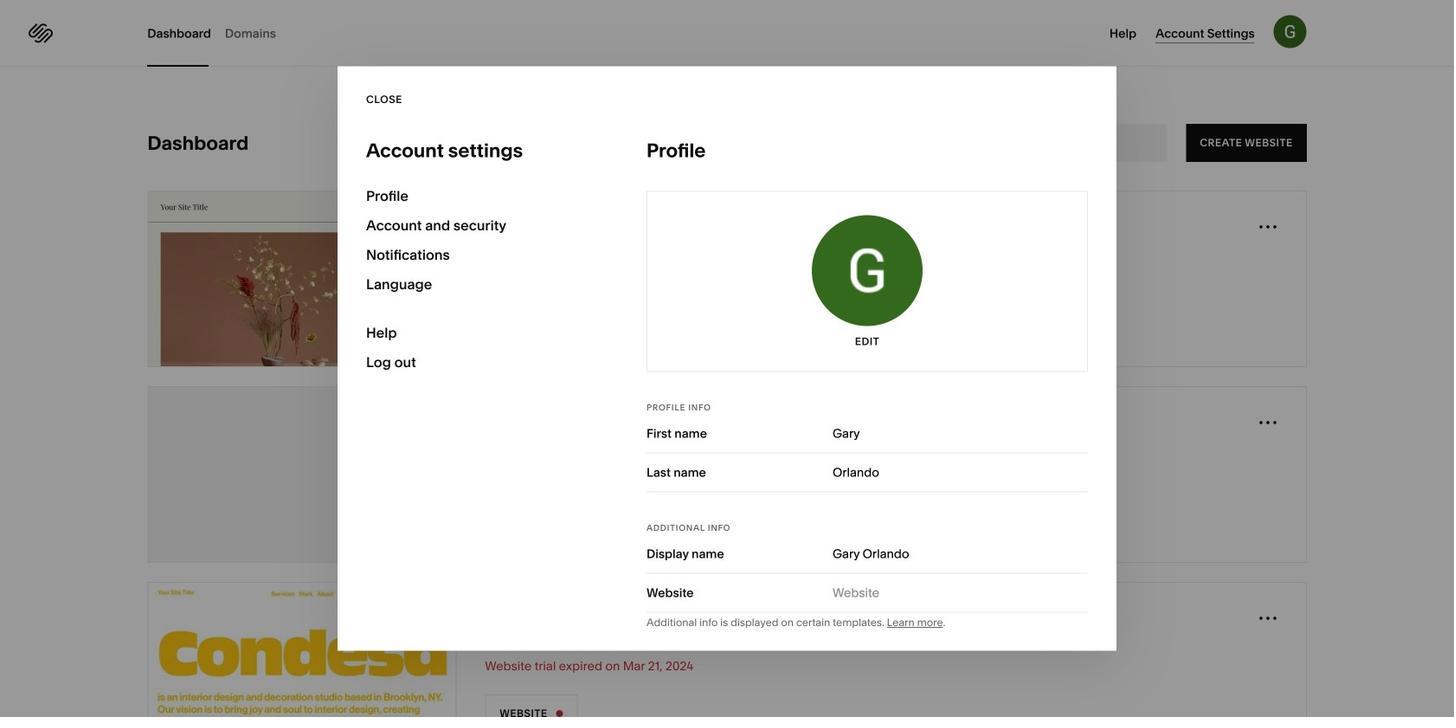 Task type: describe. For each thing, give the bounding box(es) containing it.
Search field
[[1023, 133, 1130, 152]]



Task type: locate. For each thing, give the bounding box(es) containing it.
tab list
[[147, 0, 290, 67]]



Task type: vqa. For each thing, say whether or not it's contained in the screenshot.
eighth row from the top
no



